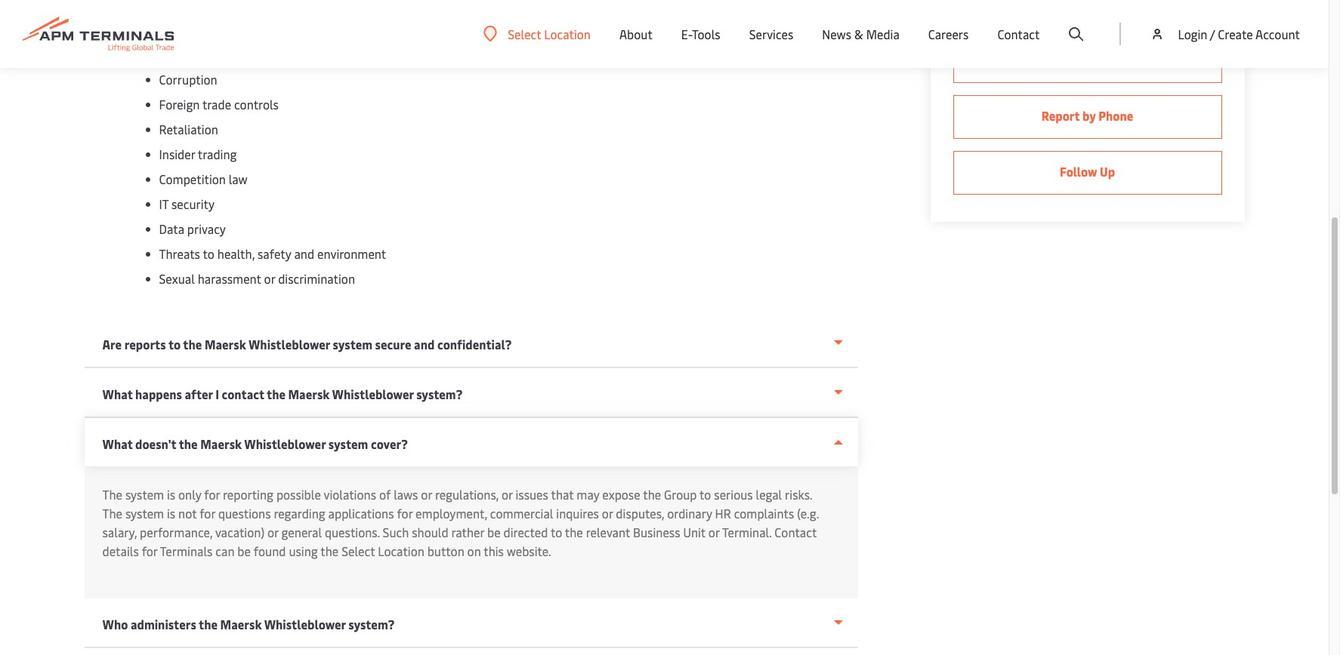 Task type: vqa. For each thing, say whether or not it's contained in the screenshot.
Romania to the middle
no



Task type: locate. For each thing, give the bounding box(es) containing it.
channel
[[369, 0, 413, 6]]

what left doesn't
[[102, 436, 133, 453]]

in right rules
[[449, 8, 460, 25]]

the right contact
[[267, 386, 286, 403]]

security
[[171, 196, 215, 212]]

1 vertical spatial of
[[379, 487, 391, 503]]

be up this
[[487, 524, 501, 541]]

0 vertical spatial is
[[278, 0, 287, 6]]

news & media button
[[822, 0, 900, 68]]

1 horizontal spatial laws
[[394, 487, 418, 503]]

data
[[159, 221, 184, 237]]

is left only
[[167, 487, 175, 503]]

0 vertical spatial be
[[487, 524, 501, 541]]

login / create account link
[[1150, 0, 1300, 68]]

0 vertical spatial select
[[508, 25, 541, 42]]

0 vertical spatial contact
[[998, 26, 1040, 42]]

the up 'areas:'
[[526, 0, 545, 6]]

maersk up 'areas:'
[[548, 0, 589, 6]]

1 vertical spatial report
[[1042, 107, 1080, 124]]

should
[[412, 524, 448, 541]]

or up relevant
[[602, 505, 613, 522]]

for up rules
[[416, 0, 432, 6]]

1 horizontal spatial possible
[[276, 487, 321, 503]]

login / create account
[[1178, 26, 1300, 42]]

1 vertical spatial in
[[449, 8, 460, 25]]

possible up laundering at left top
[[216, 8, 262, 25]]

violations inside the maersk whistleblower system is a confidential channel for all companies in the maersk group, including apm terminals. it allows you to raise concerns about possible violations of laws or group rules in the following areas:
[[265, 8, 320, 25]]

0 horizontal spatial be
[[237, 543, 251, 560]]

1 vertical spatial violations
[[324, 487, 376, 503]]

group inside "the system is only for reporting possible violations of laws or regulations, or issues that may expose the group to serious legal risks. the system is not for questions regarding applications for employment, commercial inquires or disputes, ordinary hr complaints (e.g. salary, performance, vacation) or general questions. such should rather be directed to the relevant business unit or terminal. contact details for terminals can be found using the select location button on this website."
[[664, 487, 697, 503]]

violations down a
[[265, 8, 320, 25]]

whistleblower inside the maersk whistleblower system is a confidential channel for all companies in the maersk group, including apm terminals. it allows you to raise concerns about possible violations of laws or group rules in the following areas:
[[151, 0, 233, 6]]

1 vertical spatial system?
[[348, 616, 395, 633]]

including
[[632, 0, 683, 6]]

to right reports
[[168, 336, 181, 353]]

of inside the maersk whistleblower system is a confidential channel for all companies in the maersk group, including apm terminals. it allows you to raise concerns about possible violations of laws or group rules in the following areas:
[[323, 8, 335, 25]]

select
[[508, 25, 541, 42], [342, 543, 375, 560]]

to
[[84, 8, 96, 25], [203, 246, 214, 262], [168, 336, 181, 353], [700, 487, 711, 503], [551, 524, 562, 541]]

you
[[824, 0, 844, 6]]

0 vertical spatial group
[[379, 8, 413, 25]]

0 vertical spatial location
[[544, 25, 591, 42]]

of up "applications"
[[379, 487, 391, 503]]

system inside the maersk whistleblower system is a confidential channel for all companies in the maersk group, including apm terminals. it allows you to raise concerns about possible violations of laws or group rules in the following areas:
[[235, 0, 275, 6]]

1 horizontal spatial location
[[544, 25, 591, 42]]

laws inside "the system is only for reporting possible violations of laws or regulations, or issues that may expose the group to serious legal risks. the system is not for questions regarding applications for employment, commercial inquires or disputes, ordinary hr complaints (e.g. salary, performance, vacation) or general questions. such should rather be directed to the relevant business unit or terminal. contact details for terminals can be found using the select location button on this website."
[[394, 487, 418, 503]]

only
[[178, 487, 201, 503]]

reporting
[[223, 487, 273, 503]]

location down 'areas:'
[[544, 25, 591, 42]]

relevant
[[586, 524, 630, 541]]

the
[[84, 0, 105, 6], [102, 487, 122, 503], [102, 505, 122, 522]]

location down such
[[378, 543, 424, 560]]

1 what from the top
[[102, 386, 133, 403]]

questions.
[[325, 524, 380, 541]]

create
[[1218, 26, 1253, 42]]

that
[[551, 487, 574, 503]]

0 vertical spatial the
[[84, 0, 105, 6]]

contact down (e.g.
[[775, 524, 817, 541]]

in up following
[[514, 0, 524, 6]]

laws inside the maersk whistleblower system is a confidential channel for all companies in the maersk group, including apm terminals. it allows you to raise concerns about possible violations of laws or group rules in the following areas:
[[337, 8, 363, 25]]

what left the happens
[[102, 386, 133, 403]]

0 vertical spatial and
[[294, 246, 314, 262]]

whistleblower up what happens after i contact the maersk whistleblower system?
[[249, 336, 330, 353]]

1 vertical spatial contact
[[775, 524, 817, 541]]

group up ordinary in the bottom of the page
[[664, 487, 697, 503]]

and up discrimination
[[294, 246, 314, 262]]

select inside "the system is only for reporting possible violations of laws or regulations, or issues that may expose the group to serious legal risks. the system is not for questions regarding applications for employment, commercial inquires or disputes, ordinary hr complaints (e.g. salary, performance, vacation) or general questions. such should rather be directed to the relevant business unit or terminal. contact details for terminals can be found using the select location button on this website."
[[342, 543, 375, 560]]

2 vertical spatial is
[[167, 505, 175, 522]]

select down following
[[508, 25, 541, 42]]

and right secure
[[414, 336, 435, 353]]

insider
[[159, 146, 195, 162]]

0 vertical spatial report
[[1049, 51, 1087, 68]]

system left only
[[125, 487, 164, 503]]

0 horizontal spatial possible
[[216, 8, 262, 25]]

1 vertical spatial laws
[[394, 487, 418, 503]]

for right not
[[200, 505, 215, 522]]

or right 'unit'
[[709, 524, 720, 541]]

the inside the maersk whistleblower system is a confidential channel for all companies in the maersk group, including apm terminals. it allows you to raise concerns about possible violations of laws or group rules in the following areas:
[[84, 0, 105, 6]]

services button
[[749, 0, 793, 68]]

1 vertical spatial location
[[378, 543, 424, 560]]

0 horizontal spatial system?
[[348, 616, 395, 633]]

group down channel
[[379, 8, 413, 25]]

trade
[[202, 96, 231, 113]]

group
[[379, 8, 413, 25], [664, 487, 697, 503]]

the for the maersk whistleblower system is a confidential channel for all companies in the maersk group, including apm terminals. it allows you to raise concerns about possible violations of laws or group rules in the following areas:
[[84, 0, 105, 6]]

threats to health, safety and environment
[[159, 246, 386, 262]]

serious
[[714, 487, 753, 503]]

0 vertical spatial what
[[102, 386, 133, 403]]

0 vertical spatial system?
[[416, 386, 463, 403]]

0 horizontal spatial contact
[[775, 524, 817, 541]]

contact
[[998, 26, 1040, 42], [775, 524, 817, 541]]

violations
[[265, 8, 320, 25], [324, 487, 376, 503]]

0 vertical spatial of
[[323, 8, 335, 25]]

contact right careers popup button
[[998, 26, 1040, 42]]

be right can
[[237, 543, 251, 560]]

can
[[216, 543, 235, 560]]

1 vertical spatial and
[[414, 336, 435, 353]]

or up employment,
[[421, 487, 432, 503]]

what inside dropdown button
[[102, 436, 133, 453]]

unit
[[683, 524, 706, 541]]

whistleblower down what happens after i contact the maersk whistleblower system?
[[244, 436, 326, 453]]

1 vertical spatial what
[[102, 436, 133, 453]]

0 horizontal spatial location
[[378, 543, 424, 560]]

sexual
[[159, 270, 195, 287]]

regarding
[[274, 505, 325, 522]]

and
[[294, 246, 314, 262], [414, 336, 435, 353]]

maersk
[[107, 0, 149, 6], [548, 0, 589, 6], [205, 336, 246, 353], [288, 386, 330, 403], [200, 436, 242, 453], [220, 616, 262, 633]]

may
[[577, 487, 599, 503]]

whistleblower inside what doesn't the maersk whistleblower system cover? dropdown button
[[244, 436, 326, 453]]

0 vertical spatial in
[[514, 0, 524, 6]]

up
[[1100, 163, 1115, 180]]

law
[[229, 171, 248, 187]]

report
[[1049, 51, 1087, 68], [1042, 107, 1080, 124]]

the right doesn't
[[179, 436, 198, 453]]

secure
[[375, 336, 411, 353]]

what
[[102, 386, 133, 403], [102, 436, 133, 453]]

0 vertical spatial laws
[[337, 8, 363, 25]]

1 vertical spatial is
[[167, 487, 175, 503]]

report left by
[[1042, 107, 1080, 124]]

1 horizontal spatial and
[[414, 336, 435, 353]]

to left raise
[[84, 8, 96, 25]]

possible up regarding
[[276, 487, 321, 503]]

is left a
[[278, 0, 287, 6]]

of down confidential
[[323, 8, 335, 25]]

system left a
[[235, 0, 275, 6]]

0 horizontal spatial group
[[379, 8, 413, 25]]

legal
[[756, 487, 782, 503]]

to down inquires
[[551, 524, 562, 541]]

services
[[749, 26, 793, 42]]

1 vertical spatial group
[[664, 487, 697, 503]]

the inside what doesn't the maersk whistleblower system cover? dropdown button
[[179, 436, 198, 453]]

system
[[235, 0, 275, 6], [333, 336, 372, 353], [329, 436, 368, 453], [125, 487, 164, 503], [125, 505, 164, 522]]

0 vertical spatial violations
[[265, 8, 320, 25]]

the right administers
[[199, 616, 218, 633]]

of inside "the system is only for reporting possible violations of laws or regulations, or issues that may expose the group to serious legal risks. the system is not for questions regarding applications for employment, commercial inquires or disputes, ordinary hr complaints (e.g. salary, performance, vacation) or general questions. such should rather be directed to the relevant business unit or terminal. contact details for terminals can be found using the select location button on this website."
[[379, 487, 391, 503]]

employment,
[[416, 505, 487, 522]]

to inside dropdown button
[[168, 336, 181, 353]]

of
[[323, 8, 335, 25], [379, 487, 391, 503]]

laws up such
[[394, 487, 418, 503]]

what happens after i contact the maersk whistleblower system? button
[[84, 369, 858, 419]]

button
[[427, 543, 464, 560]]

about button
[[619, 0, 653, 68]]

laws down confidential
[[337, 8, 363, 25]]

e-
[[681, 26, 692, 42]]

select location
[[508, 25, 591, 42]]

the right reports
[[183, 336, 202, 353]]

2 what from the top
[[102, 436, 133, 453]]

doesn't
[[135, 436, 176, 453]]

0 horizontal spatial violations
[[265, 8, 320, 25]]

1 horizontal spatial in
[[514, 0, 524, 6]]

group inside the maersk whistleblower system is a confidential channel for all companies in the maersk group, including apm terminals. it allows you to raise concerns about possible violations of laws or group rules in the following areas:
[[379, 8, 413, 25]]

maersk up i
[[205, 336, 246, 353]]

1 horizontal spatial of
[[379, 487, 391, 503]]

1 vertical spatial possible
[[276, 487, 321, 503]]

whistleblower inside who administers the maersk whistleblower system? dropdown button
[[264, 616, 346, 633]]

report left online
[[1049, 51, 1087, 68]]

the inside 'what happens after i contact the maersk whistleblower system?' dropdown button
[[267, 386, 286, 403]]

whistleblower up cover?
[[332, 386, 414, 403]]

confidential?
[[437, 336, 512, 353]]

is inside the maersk whistleblower system is a confidential channel for all companies in the maersk group, including apm terminals. it allows you to raise concerns about possible violations of laws or group rules in the following areas:
[[278, 0, 287, 6]]

maersk down i
[[200, 436, 242, 453]]

business
[[633, 524, 680, 541]]

what inside dropdown button
[[102, 386, 133, 403]]

location inside "the system is only for reporting possible violations of laws or regulations, or issues that may expose the group to serious legal risks. the system is not for questions regarding applications for employment, commercial inquires or disputes, ordinary hr complaints (e.g. salary, performance, vacation) or general questions. such should rather be directed to the relevant business unit or terminal. contact details for terminals can be found using the select location button on this website."
[[378, 543, 424, 560]]

threats
[[159, 246, 200, 262]]

competition
[[159, 171, 226, 187]]

news
[[822, 26, 851, 42]]

report by phone link
[[953, 95, 1222, 139]]

violations up "applications"
[[324, 487, 376, 503]]

trading
[[198, 146, 237, 162]]

system left cover?
[[329, 436, 368, 453]]

for
[[416, 0, 432, 6], [204, 487, 220, 503], [200, 505, 215, 522], [397, 505, 413, 522], [142, 543, 157, 560]]

is left not
[[167, 505, 175, 522]]

on
[[467, 543, 481, 560]]

concerns
[[128, 8, 178, 25]]

not
[[178, 505, 197, 522]]

rather
[[451, 524, 484, 541]]

whistleblower down using
[[264, 616, 346, 633]]

maersk down are reports to the maersk whistleblower system secure and confidential?
[[288, 386, 330, 403]]

administers
[[131, 616, 196, 633]]

select down questions.
[[342, 543, 375, 560]]

1 horizontal spatial group
[[664, 487, 697, 503]]

0 vertical spatial possible
[[216, 8, 262, 25]]

0 horizontal spatial of
[[323, 8, 335, 25]]

whistleblower up about
[[151, 0, 233, 6]]

0 horizontal spatial select
[[342, 543, 375, 560]]

be
[[487, 524, 501, 541], [237, 543, 251, 560]]

or up found
[[267, 524, 278, 541]]

or
[[365, 8, 377, 25], [264, 270, 275, 287], [421, 487, 432, 503], [502, 487, 513, 503], [602, 505, 613, 522], [267, 524, 278, 541], [709, 524, 720, 541]]

0 horizontal spatial laws
[[337, 8, 363, 25]]

or down channel
[[365, 8, 377, 25]]

hr
[[715, 505, 731, 522]]

1 horizontal spatial system?
[[416, 386, 463, 403]]

1 vertical spatial the
[[102, 487, 122, 503]]

1 vertical spatial select
[[342, 543, 375, 560]]

1 horizontal spatial violations
[[324, 487, 376, 503]]

violations inside "the system is only for reporting possible violations of laws or regulations, or issues that may expose the group to serious legal risks. the system is not for questions regarding applications for employment, commercial inquires or disputes, ordinary hr complaints (e.g. salary, performance, vacation) or general questions. such should rather be directed to the relevant business unit or terminal. contact details for terminals can be found using the select location button on this website."
[[324, 487, 376, 503]]

or up commercial
[[502, 487, 513, 503]]

foreign trade controls
[[159, 96, 279, 113]]



Task type: describe. For each thing, give the bounding box(es) containing it.
allows
[[785, 0, 821, 6]]

rules
[[416, 8, 447, 25]]

privacy
[[187, 221, 226, 237]]

2 vertical spatial the
[[102, 505, 122, 522]]

issues
[[516, 487, 548, 503]]

tools
[[692, 26, 720, 42]]

to inside the maersk whistleblower system is a confidential channel for all companies in the maersk group, including apm terminals. it allows you to raise concerns about possible violations of laws or group rules in the following areas:
[[84, 8, 96, 25]]

follow up link
[[953, 151, 1222, 195]]

vacation)
[[215, 524, 264, 541]]

account
[[1256, 26, 1300, 42]]

it
[[159, 196, 169, 212]]

sexual harassment or discrimination
[[159, 270, 355, 287]]

health,
[[217, 246, 255, 262]]

&
[[854, 26, 863, 42]]

about
[[181, 8, 214, 25]]

who
[[102, 616, 128, 633]]

confidential
[[299, 0, 366, 6]]

system? inside dropdown button
[[416, 386, 463, 403]]

what happens after i contact the maersk whistleblower system?
[[102, 386, 463, 403]]

discrimination
[[278, 270, 355, 287]]

maersk inside dropdown button
[[288, 386, 330, 403]]

contact
[[222, 386, 264, 403]]

raise
[[99, 8, 126, 25]]

companies
[[452, 0, 511, 6]]

website.
[[507, 543, 551, 560]]

select location button
[[484, 25, 591, 42]]

/
[[1210, 26, 1215, 42]]

report for report by phone
[[1042, 107, 1080, 124]]

report for report online
[[1049, 51, 1087, 68]]

system left secure
[[333, 336, 372, 353]]

0 horizontal spatial and
[[294, 246, 314, 262]]

the up disputes, at the left of page
[[643, 487, 661, 503]]

commercial
[[490, 505, 553, 522]]

who administers the maersk whistleblower system?
[[102, 616, 395, 633]]

what doesn't the maersk whistleblower system cover?
[[102, 436, 408, 453]]

money
[[159, 46, 196, 63]]

possible inside "the system is only for reporting possible violations of laws or regulations, or issues that may expose the group to serious legal risks. the system is not for questions regarding applications for employment, commercial inquires or disputes, ordinary hr complaints (e.g. salary, performance, vacation) or general questions. such should rather be directed to the relevant business unit or terminal. contact details for terminals can be found using the select location button on this website."
[[276, 487, 321, 503]]

1 horizontal spatial contact
[[998, 26, 1040, 42]]

for right only
[[204, 487, 220, 503]]

contact button
[[998, 0, 1040, 68]]

terminals
[[160, 543, 213, 560]]

what for what happens after i contact the maersk whistleblower system?
[[102, 386, 133, 403]]

are reports to the maersk whistleblower system secure and confidential? button
[[84, 319, 858, 369]]

0 horizontal spatial in
[[449, 8, 460, 25]]

are reports to the maersk whistleblower system secure and confidential?
[[102, 336, 512, 353]]

the inside who administers the maersk whistleblower system? dropdown button
[[199, 616, 218, 633]]

the down inquires
[[565, 524, 583, 541]]

follow up
[[1060, 163, 1115, 180]]

to up ordinary in the bottom of the page
[[700, 487, 711, 503]]

i
[[215, 386, 219, 403]]

it
[[774, 0, 783, 6]]

such
[[383, 524, 409, 541]]

maersk up raise
[[107, 0, 149, 6]]

inquires
[[556, 505, 599, 522]]

what for what doesn't the maersk whistleblower system cover?
[[102, 436, 133, 453]]

careers button
[[928, 0, 969, 68]]

to down privacy
[[203, 246, 214, 262]]

1 horizontal spatial select
[[508, 25, 541, 42]]

applications
[[328, 505, 394, 522]]

the for the system is only for reporting possible violations of laws or regulations, or issues that may expose the group to serious legal risks. the system is not for questions regarding applications for employment, commercial inquires or disputes, ordinary hr complaints (e.g. salary, performance, vacation) or general questions. such should rather be directed to the relevant business unit or terminal. contact details for terminals can be found using the select location button on this website.
[[102, 487, 122, 503]]

possible inside the maersk whistleblower system is a confidential channel for all companies in the maersk group, including apm terminals. it allows you to raise concerns about possible violations of laws or group rules in the following areas:
[[216, 8, 262, 25]]

e-tools button
[[681, 0, 720, 68]]

controls
[[234, 96, 279, 113]]

whistleblower inside 'what happens after i contact the maersk whistleblower system?' dropdown button
[[332, 386, 414, 403]]

news & media
[[822, 26, 900, 42]]

for inside the maersk whistleblower system is a confidential channel for all companies in the maersk group, including apm terminals. it allows you to raise concerns about possible violations of laws or group rules in the following areas:
[[416, 0, 432, 6]]

1 horizontal spatial be
[[487, 524, 501, 541]]

ordinary
[[667, 505, 712, 522]]

phone
[[1099, 107, 1133, 124]]

about
[[619, 26, 653, 42]]

apm
[[685, 0, 712, 6]]

expose
[[602, 487, 640, 503]]

contact inside "the system is only for reporting possible violations of laws or regulations, or issues that may expose the group to serious legal risks. the system is not for questions regarding applications for employment, commercial inquires or disputes, ordinary hr complaints (e.g. salary, performance, vacation) or general questions. such should rather be directed to the relevant business unit or terminal. contact details for terminals can be found using the select location button on this website."
[[775, 524, 817, 541]]

careers
[[928, 26, 969, 42]]

corruption
[[159, 71, 217, 88]]

general
[[281, 524, 322, 541]]

or down threats to health, safety and environment
[[264, 270, 275, 287]]

report online
[[1049, 51, 1126, 68]]

this
[[484, 543, 504, 560]]

system up salary,
[[125, 505, 164, 522]]

the inside are reports to the maersk whistleblower system secure and confidential? dropdown button
[[183, 336, 202, 353]]

reports
[[124, 336, 166, 353]]

retaliation
[[159, 121, 218, 137]]

system? inside dropdown button
[[348, 616, 395, 633]]

the down companies
[[462, 8, 481, 25]]

group,
[[592, 0, 629, 6]]

following
[[484, 8, 537, 25]]

directed
[[504, 524, 548, 541]]

the right using
[[321, 543, 339, 560]]

the system is only for reporting possible violations of laws or regulations, or issues that may expose the group to serious legal risks. the system is not for questions regarding applications for employment, commercial inquires or disputes, ordinary hr complaints (e.g. salary, performance, vacation) or general questions. such should rather be directed to the relevant business unit or terminal. contact details for terminals can be found using the select location button on this website.
[[102, 487, 819, 560]]

terminals.
[[714, 0, 771, 6]]

report online link
[[953, 39, 1222, 83]]

data privacy
[[159, 221, 226, 237]]

for right details
[[142, 543, 157, 560]]

for up such
[[397, 505, 413, 522]]

areas:
[[539, 8, 573, 25]]

performance,
[[140, 524, 213, 541]]

and inside are reports to the maersk whistleblower system secure and confidential? dropdown button
[[414, 336, 435, 353]]

or inside the maersk whistleblower system is a confidential channel for all companies in the maersk group, including apm terminals. it allows you to raise concerns about possible violations of laws or group rules in the following areas:
[[365, 8, 377, 25]]

a
[[289, 0, 296, 6]]

(e.g.
[[797, 505, 819, 522]]

disputes,
[[616, 505, 664, 522]]

salary,
[[102, 524, 137, 541]]

details
[[102, 543, 139, 560]]

by
[[1083, 107, 1096, 124]]

laundering
[[199, 46, 257, 63]]

happens
[[135, 386, 182, 403]]

1 vertical spatial be
[[237, 543, 251, 560]]

whistleblower inside are reports to the maersk whistleblower system secure and confidential? dropdown button
[[249, 336, 330, 353]]

after
[[185, 386, 213, 403]]

maersk down can
[[220, 616, 262, 633]]

foreign
[[159, 96, 200, 113]]

cover?
[[371, 436, 408, 453]]

it security
[[159, 196, 215, 212]]

media
[[866, 26, 900, 42]]



